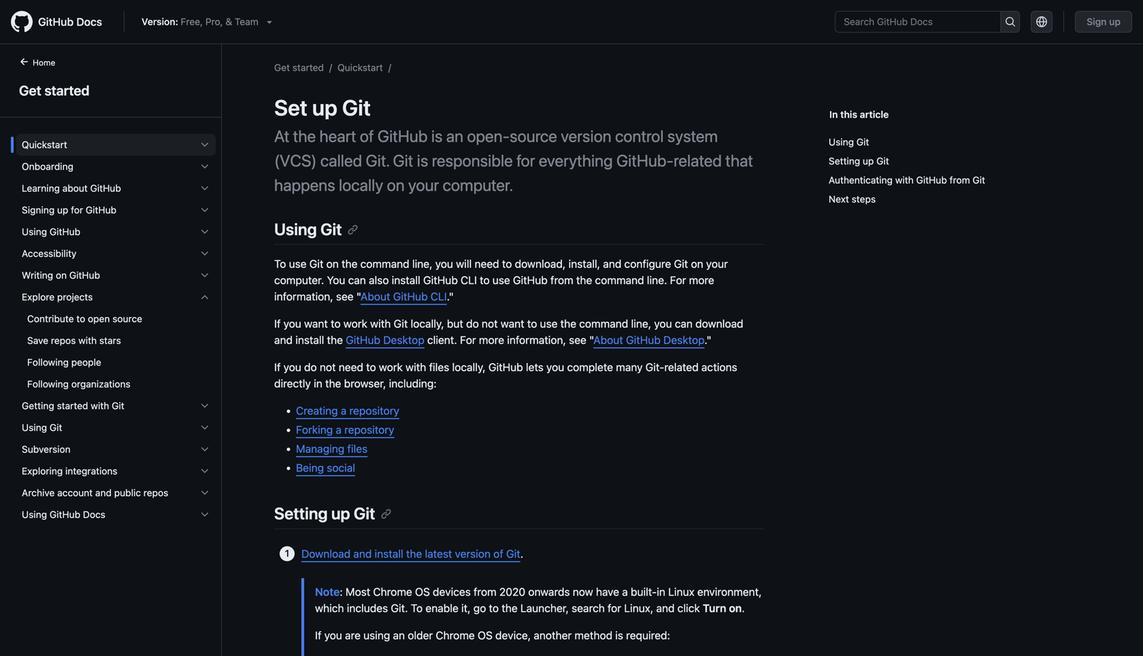 Task type: locate. For each thing, give the bounding box(es) containing it.
5 sc 9kayk9 0 image from the top
[[199, 423, 210, 434]]

are
[[345, 630, 361, 642]]

0 horizontal spatial setting
[[274, 504, 328, 524]]

1 horizontal spatial /
[[389, 62, 391, 73]]

1 vertical spatial get started link
[[16, 80, 205, 101]]

for inside to use git on the command line, you will need to download, install, and configure git on your computer. you can also install github cli to use github from the command line. for more information, see "
[[670, 274, 686, 287]]

0 horizontal spatial git.
[[366, 151, 389, 170]]

os up "enable"
[[415, 586, 430, 599]]

from down download,
[[551, 274, 574, 287]]

information, inside to use git on the command line, you will need to download, install, and configure git on your computer. you can also install github cli to use github from the command line. for more information, see "
[[274, 290, 333, 303]]

desktop down "download"
[[664, 334, 705, 347]]

responsible
[[432, 151, 513, 170]]

version up everything
[[561, 127, 612, 146]]

os inside : most chrome os devices from 2020 onwards now have a built-in linux environment, which includes git. to enable it, go to the launcher, search for linux, and click
[[415, 586, 430, 599]]

sc 9kayk9 0 image inside archive account and public repos dropdown button
[[199, 488, 210, 499]]

if inside if you want to work with git locally, but do not want to use the command line, you can download and install the
[[274, 318, 281, 331]]

lets
[[526, 361, 544, 374]]

" up "github desktop" link
[[357, 290, 361, 303]]

3 sc 9kayk9 0 image from the top
[[199, 248, 210, 259]]

following for following people
[[27, 357, 69, 368]]

computer. left you on the left top of the page
[[274, 274, 324, 287]]

an
[[446, 127, 464, 146], [393, 630, 405, 642]]

0 horizontal spatial an
[[393, 630, 405, 642]]

up up authenticating
[[863, 156, 874, 167]]

it,
[[462, 602, 471, 615]]

install up directly
[[296, 334, 324, 347]]

sc 9kayk9 0 image inside accessibility 'dropdown button'
[[199, 248, 210, 259]]

9 sc 9kayk9 0 image from the top
[[199, 510, 210, 521]]

1 horizontal spatial desktop
[[664, 334, 705, 347]]

/ right quickstart link
[[389, 62, 391, 73]]

github down learning about github dropdown button
[[86, 205, 116, 216]]

sc 9kayk9 0 image inside writing on github dropdown button
[[199, 270, 210, 281]]

need
[[475, 258, 499, 271], [339, 361, 363, 374]]

if inside if you do not need to work with files locally, github lets you complete many git-related actions directly in the browser, including:
[[274, 361, 281, 374]]

not
[[482, 318, 498, 331], [320, 361, 336, 374]]

2 vertical spatial command
[[579, 318, 628, 331]]

0 horizontal spatial using git link
[[274, 220, 358, 239]]

github down onboarding dropdown button
[[90, 183, 121, 194]]

1 explore projects element from the top
[[11, 287, 221, 395]]

download and install the latest version of git .
[[302, 548, 524, 561]]

contribute to open source
[[27, 313, 142, 325]]

sc 9kayk9 0 image for using github
[[199, 227, 210, 238]]

1 vertical spatial started
[[44, 82, 90, 98]]

1 vertical spatial can
[[675, 318, 693, 331]]

1 vertical spatial docs
[[83, 509, 105, 521]]

for right line.
[[670, 274, 686, 287]]

setting up git link
[[829, 152, 1086, 171], [274, 504, 392, 524]]

latest
[[425, 548, 452, 561]]

1 want from the left
[[304, 318, 328, 331]]

creating a repository link
[[296, 405, 400, 418]]

line, inside if you want to work with git locally, but do not want to use the command line, you can download and install the
[[631, 318, 652, 331]]

the inside at the heart of github is an open-source version control system (vcs) called git. git is responsible for everything github-related that happens locally on your computer.
[[293, 127, 316, 146]]

a up the "managing files" link
[[336, 424, 342, 437]]

0 vertical spatial do
[[466, 318, 479, 331]]

chrome up includes
[[373, 586, 412, 599]]

started up set up git
[[293, 62, 324, 73]]

get for get started
[[19, 82, 41, 98]]

to left download,
[[502, 258, 512, 271]]

None search field
[[835, 11, 1020, 33]]

to
[[502, 258, 512, 271], [480, 274, 490, 287], [76, 313, 85, 325], [331, 318, 341, 331], [527, 318, 537, 331], [366, 361, 376, 374], [489, 602, 499, 615]]

version: free, pro, & team
[[142, 16, 259, 27]]

sc 9kayk9 0 image for quickstart
[[199, 140, 210, 150]]

1 vertical spatial ."
[[705, 334, 712, 347]]

the left latest
[[406, 548, 422, 561]]

using for the using github dropdown button
[[22, 226, 47, 238]]

want
[[304, 318, 328, 331], [501, 318, 525, 331]]

1 vertical spatial do
[[304, 361, 317, 374]]

github down signing up for github
[[50, 226, 80, 238]]

sc 9kayk9 0 image inside onboarding dropdown button
[[199, 161, 210, 172]]

1 vertical spatial using git
[[274, 220, 342, 239]]

not inside if you do not need to work with files locally, github lets you complete many git-related actions directly in the browser, including:
[[320, 361, 336, 374]]

quickstart
[[338, 62, 383, 73], [22, 139, 67, 150]]

4 sc 9kayk9 0 image from the top
[[199, 292, 210, 303]]

called
[[321, 151, 362, 170]]

0 horizontal spatial computer.
[[274, 274, 324, 287]]

0 vertical spatial setting up git link
[[829, 152, 1086, 171]]

source down "explore projects" dropdown button on the left of page
[[112, 313, 142, 325]]

0 vertical spatial line,
[[412, 258, 433, 271]]

source up everything
[[510, 127, 557, 146]]

need up browser,
[[339, 361, 363, 374]]

2 want from the left
[[501, 318, 525, 331]]

1 sc 9kayk9 0 image from the top
[[199, 205, 210, 216]]

get started element
[[0, 55, 222, 655]]

from
[[950, 175, 970, 186], [551, 274, 574, 287], [474, 586, 497, 599]]

started for get started / quickstart /
[[293, 62, 324, 73]]

0 horizontal spatial for
[[71, 205, 83, 216]]

1 horizontal spatial version
[[561, 127, 612, 146]]

0 vertical spatial os
[[415, 586, 430, 599]]

of up 2020 at the left of the page
[[494, 548, 504, 561]]

0 vertical spatial repository
[[350, 405, 400, 418]]

get started link up set
[[274, 62, 324, 73]]

is left 'responsible'
[[417, 151, 428, 170]]

sc 9kayk9 0 image for explore projects
[[199, 292, 210, 303]]

git. inside : most chrome os devices from 2020 onwards now have a built-in linux environment, which includes git. to enable it, go to the launcher, search for linux, and click
[[391, 602, 408, 615]]

started inside dropdown button
[[57, 401, 88, 412]]

need inside if you do not need to work with files locally, github lets you complete many git-related actions directly in the browser, including:
[[339, 361, 363, 374]]

0 horizontal spatial using git
[[22, 422, 62, 434]]

sign up link
[[1076, 11, 1133, 33]]

version
[[561, 127, 612, 146], [455, 548, 491, 561]]

files inside creating a repository forking a repository managing files being social
[[347, 443, 368, 456]]

to left the "open" on the top of page
[[76, 313, 85, 325]]

1 horizontal spatial need
[[475, 258, 499, 271]]

github inside writing on github dropdown button
[[69, 270, 100, 281]]

if you are using an older chrome os device, another method is required:
[[315, 630, 670, 642]]

sc 9kayk9 0 image inside subversion dropdown button
[[199, 444, 210, 455]]

using github
[[22, 226, 80, 238]]

related inside at the heart of github is an open-source version control system (vcs) called git. git is responsible for everything github-related that happens locally on your computer.
[[674, 151, 722, 170]]

a
[[341, 405, 347, 418], [336, 424, 342, 437], [622, 586, 628, 599]]

2 explore projects element from the top
[[11, 308, 221, 395]]

explore projects element
[[11, 287, 221, 395], [11, 308, 221, 395]]

0 vertical spatial not
[[482, 318, 498, 331]]

computer. down 'responsible'
[[443, 176, 513, 195]]

"
[[357, 290, 361, 303], [589, 334, 594, 347]]

1 vertical spatial for
[[71, 205, 83, 216]]

to up if you want to work with git locally, but do not want to use the command line, you can download and install the
[[480, 274, 490, 287]]

0 horizontal spatial to
[[274, 258, 286, 271]]

with up people
[[78, 335, 97, 346]]

search image
[[1005, 16, 1016, 27]]

in left linux
[[657, 586, 666, 599]]

1 horizontal spatial want
[[501, 318, 525, 331]]

1 horizontal spatial source
[[510, 127, 557, 146]]

account
[[57, 488, 93, 499]]

0 horizontal spatial see
[[336, 290, 354, 303]]

sc 9kayk9 0 image for using github docs
[[199, 510, 210, 521]]

sc 9kayk9 0 image inside "quickstart" dropdown button
[[199, 140, 210, 150]]

0 vertical spatial for
[[517, 151, 535, 170]]

linux,
[[624, 602, 654, 615]]

save repos with stars link
[[16, 330, 216, 352]]

set
[[274, 95, 308, 120]]

desktop
[[383, 334, 425, 347], [664, 334, 705, 347]]

/ left quickstart link
[[329, 62, 332, 73]]

for inside : most chrome os devices from 2020 onwards now have a built-in linux environment, which includes git. to enable it, go to the launcher, search for linux, and click
[[608, 602, 622, 615]]

1 vertical spatial quickstart
[[22, 139, 67, 150]]

source inside explore projects element
[[112, 313, 142, 325]]

accessibility
[[22, 248, 77, 259]]

github up the home
[[38, 15, 74, 28]]

started for getting started with git
[[57, 401, 88, 412]]

github docs
[[38, 15, 102, 28]]

getting started with git button
[[16, 395, 216, 417]]

in this article
[[830, 109, 889, 120]]

following for following organizations
[[27, 379, 69, 390]]

get started
[[19, 82, 90, 98]]

more up if you do not need to work with files locally, github lets you complete many git-related actions directly in the browser, including:
[[479, 334, 504, 347]]

2 desktop from the left
[[664, 334, 705, 347]]

1 vertical spatial about
[[594, 334, 623, 347]]

cli inside to use git on the command line, you will need to download, install, and configure git on your computer. you can also install github cli to use github from the command line. for more information, see "
[[461, 274, 477, 287]]

1 desktop from the left
[[383, 334, 425, 347]]

1 horizontal spatial an
[[446, 127, 464, 146]]

0 horizontal spatial need
[[339, 361, 363, 374]]

more inside to use git on the command line, you will need to download, install, and configure git on your computer. you can also install github cli to use github from the command line. for more information, see "
[[689, 274, 715, 287]]

using down archive on the bottom left
[[22, 509, 47, 521]]

1 vertical spatial from
[[551, 274, 574, 287]]

sc 9kayk9 0 image inside signing up for github dropdown button
[[199, 205, 210, 216]]

and left the public
[[95, 488, 112, 499]]

repos up following people
[[51, 335, 76, 346]]

github inside learning about github dropdown button
[[90, 183, 121, 194]]

Search GitHub Docs search field
[[836, 12, 1001, 32]]

1 vertical spatial work
[[379, 361, 403, 374]]

1 horizontal spatial information,
[[507, 334, 566, 347]]

0 vertical spatial related
[[674, 151, 722, 170]]

at the heart of github is an open-source version control system (vcs) called git. git is responsible for everything github-related that happens locally on your computer.
[[274, 127, 753, 195]]

another
[[534, 630, 572, 642]]

get started link
[[274, 62, 324, 73], [16, 80, 205, 101]]

repository down browser,
[[350, 405, 400, 418]]

github inside at the heart of github is an open-source version control system (vcs) called git. git is responsible for everything github-related that happens locally on your computer.
[[378, 127, 428, 146]]

1 vertical spatial chrome
[[436, 630, 475, 642]]

2 vertical spatial use
[[540, 318, 558, 331]]

public
[[114, 488, 141, 499]]

contribute
[[27, 313, 74, 325]]

control
[[615, 127, 664, 146]]

1 horizontal spatial is
[[431, 127, 443, 146]]

cli
[[461, 274, 477, 287], [431, 290, 447, 303]]

if for if you are using an older chrome os device, another method is required:
[[315, 630, 322, 642]]

the
[[293, 127, 316, 146], [342, 258, 358, 271], [576, 274, 592, 287], [561, 318, 577, 331], [327, 334, 343, 347], [325, 378, 341, 390], [406, 548, 422, 561], [502, 602, 518, 615]]

learning about github
[[22, 183, 121, 194]]

using git down this
[[829, 136, 869, 148]]

setting up git link up download at the left
[[274, 504, 392, 524]]

information, up lets at bottom left
[[507, 334, 566, 347]]

0 horizontal spatial .
[[521, 548, 524, 561]]

1 vertical spatial a
[[336, 424, 342, 437]]

on right locally
[[387, 176, 405, 195]]

1 vertical spatial source
[[112, 313, 142, 325]]

0 vertical spatial your
[[408, 176, 439, 195]]

method
[[575, 630, 613, 642]]

0 horizontal spatial for
[[460, 334, 476, 347]]

about up the 'complete'
[[594, 334, 623, 347]]

in inside : most chrome os devices from 2020 onwards now have a built-in linux environment, which includes git. to enable it, go to the launcher, search for linux, and click
[[657, 586, 666, 599]]

about
[[62, 183, 88, 194]]

linux
[[669, 586, 695, 599]]

sc 9kayk9 0 image inside learning about github dropdown button
[[199, 183, 210, 194]]

0 vertical spatial command
[[360, 258, 410, 271]]

information, down you on the left top of the page
[[274, 290, 333, 303]]

0 horizontal spatial in
[[314, 378, 322, 390]]

0 horizontal spatial version
[[455, 548, 491, 561]]

2 following from the top
[[27, 379, 69, 390]]

1 vertical spatial to
[[411, 602, 423, 615]]

0 horizontal spatial desktop
[[383, 334, 425, 347]]

more
[[689, 274, 715, 287], [479, 334, 504, 347]]

team
[[235, 16, 259, 27]]

github inside if you do not need to work with files locally, github lets you complete many git-related actions directly in the browser, including:
[[489, 361, 523, 374]]

git. inside at the heart of github is an open-source version control system (vcs) called git. git is responsible for everything github-related that happens locally on your computer.
[[366, 151, 389, 170]]

explore projects
[[22, 292, 93, 303]]

to inside get started element
[[76, 313, 85, 325]]

using github docs
[[22, 509, 105, 521]]

will
[[456, 258, 472, 271]]

for down but
[[460, 334, 476, 347]]

setting up git up authenticating
[[829, 156, 889, 167]]

to inside if you do not need to work with files locally, github lets you complete many git-related actions directly in the browser, including:
[[366, 361, 376, 374]]

7 sc 9kayk9 0 image from the top
[[199, 466, 210, 477]]

subversion button
[[16, 439, 216, 461]]

.
[[521, 548, 524, 561], [742, 602, 745, 615]]

sc 9kayk9 0 image for subversion
[[199, 444, 210, 455]]

see
[[336, 290, 354, 303], [569, 334, 587, 347]]

1 horizontal spatial computer.
[[443, 176, 513, 195]]

sc 9kayk9 0 image
[[199, 140, 210, 150], [199, 161, 210, 172], [199, 183, 210, 194], [199, 270, 210, 281], [199, 401, 210, 412]]

of right heart
[[360, 127, 374, 146]]

using git link
[[829, 133, 1086, 152], [274, 220, 358, 239]]

1 horizontal spatial get
[[274, 62, 290, 73]]

sc 9kayk9 0 image for accessibility
[[199, 248, 210, 259]]

from up next steps link at right
[[950, 175, 970, 186]]

to inside to use git on the command line, you will need to download, install, and configure git on your computer. you can also install github cli to use github from the command line. for more information, see "
[[274, 258, 286, 271]]

6 sc 9kayk9 0 image from the top
[[199, 444, 210, 455]]

1 horizontal spatial work
[[379, 361, 403, 374]]

in
[[314, 378, 322, 390], [657, 586, 666, 599]]

1 horizontal spatial for
[[517, 151, 535, 170]]

0 vertical spatial in
[[314, 378, 322, 390]]

2 sc 9kayk9 0 image from the top
[[199, 161, 210, 172]]

following up getting
[[27, 379, 69, 390]]

up down learning about github
[[57, 205, 68, 216]]

0 horizontal spatial work
[[344, 318, 367, 331]]

setting up git link up next steps link at right
[[829, 152, 1086, 171]]

line, up about github cli ."
[[412, 258, 433, 271]]

for left everything
[[517, 151, 535, 170]]

1 horizontal spatial do
[[466, 318, 479, 331]]

github down account
[[50, 509, 80, 521]]

repos inside dropdown button
[[143, 488, 168, 499]]

1 following from the top
[[27, 357, 69, 368]]

locally, up the client.
[[411, 318, 444, 331]]

using git down getting
[[22, 422, 62, 434]]

if for if you want to work with git locally, but do not want to use the command line, you can download and install the
[[274, 318, 281, 331]]

an inside at the heart of github is an open-source version control system (vcs) called git. git is responsible for everything github-related that happens locally on your computer.
[[446, 127, 464, 146]]

0 vertical spatial using git
[[829, 136, 869, 148]]

work up "github desktop" link
[[344, 318, 367, 331]]

git. right includes
[[391, 602, 408, 615]]

install up about github cli ."
[[392, 274, 421, 287]]

on up you on the left top of the page
[[326, 258, 339, 271]]

desktop left the client.
[[383, 334, 425, 347]]

repos
[[51, 335, 76, 346], [143, 488, 168, 499]]

1 vertical spatial locally,
[[452, 361, 486, 374]]

0 horizontal spatial do
[[304, 361, 317, 374]]

a up forking a repository link
[[341, 405, 347, 418]]

0 horizontal spatial information,
[[274, 290, 333, 303]]

is right method at the right bottom
[[616, 630, 623, 642]]

cli down will
[[461, 274, 477, 287]]

github up next steps link at right
[[917, 175, 947, 186]]

can inside if you want to work with git locally, but do not want to use the command line, you can download and install the
[[675, 318, 693, 331]]

chrome down it,
[[436, 630, 475, 642]]

4 sc 9kayk9 0 image from the top
[[199, 270, 210, 281]]

1 / from the left
[[329, 62, 332, 73]]

2 vertical spatial using git
[[22, 422, 62, 434]]

0 horizontal spatial repos
[[51, 335, 76, 346]]

an up 'responsible'
[[446, 127, 464, 146]]

os down go
[[478, 630, 493, 642]]

2 vertical spatial started
[[57, 401, 88, 412]]

locally, inside if you want to work with git locally, but do not want to use the command line, you can download and install the
[[411, 318, 444, 331]]

using for using github docs dropdown button
[[22, 509, 47, 521]]

. down environment,
[[742, 602, 745, 615]]

1 horizontal spatial to
[[411, 602, 423, 615]]

do up directly
[[304, 361, 317, 374]]

using down getting
[[22, 422, 47, 434]]

on inside at the heart of github is an open-source version control system (vcs) called git. git is responsible for everything github-related that happens locally on your computer.
[[387, 176, 405, 195]]

2 vertical spatial if
[[315, 630, 322, 642]]

0 vertical spatial information,
[[274, 290, 333, 303]]

started down following organizations at the bottom
[[57, 401, 88, 412]]

sc 9kayk9 0 image inside using git dropdown button
[[199, 423, 210, 434]]

home link
[[14, 56, 77, 70]]

github inside authenticating with github from git link
[[917, 175, 947, 186]]

need inside to use git on the command line, you will need to download, install, and configure git on your computer. you can also install github cli to use github from the command line. for more information, see "
[[475, 258, 499, 271]]

0 vertical spatial a
[[341, 405, 347, 418]]

you inside to use git on the command line, you will need to download, install, and configure git on your computer. you can also install github cli to use github from the command line. for more information, see "
[[435, 258, 453, 271]]

0 vertical spatial is
[[431, 127, 443, 146]]

using inside dropdown button
[[22, 509, 47, 521]]

1 horizontal spatial of
[[494, 548, 504, 561]]

older
[[408, 630, 433, 642]]

using git button
[[16, 417, 216, 439]]

1 vertical spatial use
[[493, 274, 510, 287]]

following down save
[[27, 357, 69, 368]]

locally,
[[411, 318, 444, 331], [452, 361, 486, 374]]

quickstart up set up git
[[338, 62, 383, 73]]

files down the client.
[[429, 361, 449, 374]]

install inside if you want to work with git locally, but do not want to use the command line, you can download and install the
[[296, 334, 324, 347]]

pro,
[[205, 16, 223, 27]]

sc 9kayk9 0 image inside getting started with git dropdown button
[[199, 401, 210, 412]]

8 sc 9kayk9 0 image from the top
[[199, 488, 210, 499]]

2 sc 9kayk9 0 image from the top
[[199, 227, 210, 238]]

github up locally
[[378, 127, 428, 146]]

related down the system
[[674, 151, 722, 170]]

git inside if you want to work with git locally, but do not want to use the command line, you can download and install the
[[394, 318, 408, 331]]

with inside if you want to work with git locally, but do not want to use the command line, you can download and install the
[[370, 318, 391, 331]]

if for if you do not need to work with files locally, github lets you complete many git-related actions directly in the browser, including:
[[274, 361, 281, 374]]

open-
[[467, 127, 510, 146]]

docs down archive account and public repos
[[83, 509, 105, 521]]

0 horizontal spatial get
[[19, 82, 41, 98]]

" inside to use git on the command line, you will need to download, install, and configure git on your computer. you can also install github cli to use github from the command line. for more information, see "
[[357, 290, 361, 303]]

want up github desktop client.  for more information, see " about github desktop ."
[[501, 318, 525, 331]]

about down also
[[361, 290, 390, 303]]

1 vertical spatial an
[[393, 630, 405, 642]]

0 vertical spatial can
[[348, 274, 366, 287]]

0 vertical spatial quickstart
[[338, 62, 383, 73]]

do
[[466, 318, 479, 331], [304, 361, 317, 374]]

information,
[[274, 290, 333, 303], [507, 334, 566, 347]]

git.
[[366, 151, 389, 170], [391, 602, 408, 615]]

1 vertical spatial cli
[[431, 290, 447, 303]]

next
[[829, 194, 849, 205]]

if you do not need to work with files locally, github lets you complete many git-related actions directly in the browser, including:
[[274, 361, 738, 390]]

started down home link
[[44, 82, 90, 98]]

work up "including:"
[[379, 361, 403, 374]]

see up the 'complete'
[[569, 334, 587, 347]]

github inside using github docs dropdown button
[[50, 509, 80, 521]]

sc 9kayk9 0 image inside using github docs dropdown button
[[199, 510, 210, 521]]

setting down 'being'
[[274, 504, 328, 524]]

free,
[[181, 16, 203, 27]]

repos right the public
[[143, 488, 168, 499]]

complete
[[567, 361, 613, 374]]

sc 9kayk9 0 image for getting started with git
[[199, 401, 210, 412]]

not right but
[[482, 318, 498, 331]]

github up projects
[[69, 270, 100, 281]]

sc 9kayk9 0 image inside exploring integrations dropdown button
[[199, 466, 210, 477]]

up inside dropdown button
[[57, 205, 68, 216]]

. up 2020 at the left of the page
[[521, 548, 524, 561]]

0 vertical spatial of
[[360, 127, 374, 146]]

5 sc 9kayk9 0 image from the top
[[199, 401, 210, 412]]

1 vertical spatial repository
[[344, 424, 394, 437]]

1 vertical spatial "
[[589, 334, 594, 347]]

see down you on the left top of the page
[[336, 290, 354, 303]]

install
[[392, 274, 421, 287], [296, 334, 324, 347], [375, 548, 403, 561]]

using git inside dropdown button
[[22, 422, 62, 434]]

can inside to use git on the command line, you will need to download, install, and configure git on your computer. you can also install github cli to use github from the command line. for more information, see "
[[348, 274, 366, 287]]

0 vertical spatial more
[[689, 274, 715, 287]]

1 vertical spatial information,
[[507, 334, 566, 347]]

0 horizontal spatial is
[[417, 151, 428, 170]]

select language: current language is english image
[[1037, 16, 1048, 27]]

0 horizontal spatial locally,
[[411, 318, 444, 331]]

save repos with stars
[[27, 335, 121, 346]]

using git link down happens
[[274, 220, 358, 239]]

0 vertical spatial started
[[293, 62, 324, 73]]

0 vertical spatial chrome
[[373, 586, 412, 599]]

github up "github desktop" link
[[393, 290, 428, 303]]

triangle down image
[[264, 16, 275, 27]]

up right sign
[[1110, 16, 1121, 27]]

1 horizontal spatial your
[[706, 258, 728, 271]]

download,
[[515, 258, 566, 271]]

not up creating
[[320, 361, 336, 374]]

1 vertical spatial your
[[706, 258, 728, 271]]

work
[[344, 318, 367, 331], [379, 361, 403, 374]]

with inside dropdown button
[[91, 401, 109, 412]]

onboarding
[[22, 161, 73, 172]]

your up "download"
[[706, 258, 728, 271]]

sc 9kayk9 0 image inside "explore projects" dropdown button
[[199, 292, 210, 303]]

1 sc 9kayk9 0 image from the top
[[199, 140, 210, 150]]

sc 9kayk9 0 image
[[199, 205, 210, 216], [199, 227, 210, 238], [199, 248, 210, 259], [199, 292, 210, 303], [199, 423, 210, 434], [199, 444, 210, 455], [199, 466, 210, 477], [199, 488, 210, 499], [199, 510, 210, 521]]

3 sc 9kayk9 0 image from the top
[[199, 183, 210, 194]]

1 horizontal spatial files
[[429, 361, 449, 374]]

1 horizontal spatial "
[[589, 334, 594, 347]]

to right go
[[489, 602, 499, 615]]

not inside if you want to work with git locally, but do not want to use the command line, you can download and install the
[[482, 318, 498, 331]]

the down 2020 at the left of the page
[[502, 602, 518, 615]]

and inside dropdown button
[[95, 488, 112, 499]]

1 vertical spatial is
[[417, 151, 428, 170]]

0 vertical spatial work
[[344, 318, 367, 331]]

2 horizontal spatial use
[[540, 318, 558, 331]]

an left older
[[393, 630, 405, 642]]

setting up git
[[829, 156, 889, 167], [274, 504, 375, 524]]

get started / quickstart /
[[274, 62, 391, 73]]

using git
[[829, 136, 869, 148], [274, 220, 342, 239], [22, 422, 62, 434]]



Task type: describe. For each thing, give the bounding box(es) containing it.
to up github desktop client.  for more information, see " about github desktop ."
[[527, 318, 537, 331]]

related inside if you do not need to work with files locally, github lets you complete many git-related actions directly in the browser, including:
[[665, 361, 699, 374]]

using github button
[[16, 221, 216, 243]]

git inside getting started with git dropdown button
[[112, 401, 124, 412]]

1 horizontal spatial use
[[493, 274, 510, 287]]

heart
[[320, 127, 356, 146]]

github up 'git-'
[[626, 334, 661, 347]]

:
[[340, 586, 343, 599]]

github docs link
[[11, 11, 113, 33]]

with right authenticating
[[896, 175, 914, 186]]

sc 9kayk9 0 image for using git
[[199, 423, 210, 434]]

following people
[[27, 357, 101, 368]]

including:
[[389, 378, 437, 390]]

many
[[616, 361, 643, 374]]

the inside if you do not need to work with files locally, github lets you complete many git-related actions directly in the browser, including:
[[325, 378, 341, 390]]

version inside at the heart of github is an open-source version control system (vcs) called git. git is responsible for everything github-related that happens locally on your computer.
[[561, 127, 612, 146]]

in this article element
[[830, 108, 1091, 122]]

2 horizontal spatial from
[[950, 175, 970, 186]]

actions
[[702, 361, 738, 374]]

1 horizontal spatial chrome
[[436, 630, 475, 642]]

github down will
[[423, 274, 458, 287]]

command inside if you want to work with git locally, but do not want to use the command line, you can download and install the
[[579, 318, 628, 331]]

directly
[[274, 378, 311, 390]]

organizations
[[71, 379, 130, 390]]

a inside : most chrome os devices from 2020 onwards now have a built-in linux environment, which includes git. to enable it, go to the launcher, search for linux, and click
[[622, 586, 628, 599]]

started for get started
[[44, 82, 90, 98]]

using down this
[[829, 136, 854, 148]]

0 vertical spatial repos
[[51, 335, 76, 346]]

using down happens
[[274, 220, 317, 239]]

github up browser,
[[346, 334, 381, 347]]

quickstart element
[[11, 134, 221, 156]]

set up git
[[274, 95, 371, 120]]

the up you on the left top of the page
[[342, 258, 358, 271]]

do inside if you do not need to work with files locally, github lets you complete many git-related actions directly in the browser, including:
[[304, 361, 317, 374]]

1 vertical spatial using git link
[[274, 220, 358, 239]]

0 vertical spatial docs
[[76, 15, 102, 28]]

version:
[[142, 16, 178, 27]]

that
[[726, 151, 753, 170]]

the down install,
[[576, 274, 592, 287]]

1 vertical spatial for
[[460, 334, 476, 347]]

1 vertical spatial of
[[494, 548, 504, 561]]

1 vertical spatial setting up git link
[[274, 504, 392, 524]]

about github cli link
[[361, 290, 447, 303]]

of inside at the heart of github is an open-source version control system (vcs) called git. git is responsible for everything github-related that happens locally on your computer.
[[360, 127, 374, 146]]

work inside if you do not need to work with files locally, github lets you complete many git-related actions directly in the browser, including:
[[379, 361, 403, 374]]

exploring
[[22, 466, 63, 477]]

for inside at the heart of github is an open-source version control system (vcs) called git. git is responsible for everything github-related that happens locally on your computer.
[[517, 151, 535, 170]]

1 vertical spatial setting
[[274, 504, 328, 524]]

github inside the using github dropdown button
[[50, 226, 80, 238]]

get for get started / quickstart /
[[274, 62, 290, 73]]

authenticating with github from git
[[829, 175, 986, 186]]

github down download,
[[513, 274, 548, 287]]

in inside if you do not need to work with files locally, github lets you complete many git-related actions directly in the browser, including:
[[314, 378, 322, 390]]

0 horizontal spatial cli
[[431, 290, 447, 303]]

most
[[346, 586, 370, 599]]

line, inside to use git on the command line, you will need to download, install, and configure git on your computer. you can also install github cli to use github from the command line. for more information, see "
[[412, 258, 433, 271]]

sc 9kayk9 0 image for exploring integrations
[[199, 466, 210, 477]]

quickstart inside "quickstart" dropdown button
[[22, 139, 67, 150]]

search
[[572, 602, 605, 615]]

happens
[[274, 176, 335, 195]]

authenticating
[[829, 175, 893, 186]]

do inside if you want to work with git locally, but do not want to use the command line, you can download and install the
[[466, 318, 479, 331]]

from inside : most chrome os devices from 2020 onwards now have a built-in linux environment, which includes git. to enable it, go to the launcher, search for linux, and click
[[474, 586, 497, 599]]

and inside : most chrome os devices from 2020 onwards now have a built-in linux environment, which includes git. to enable it, go to the launcher, search for linux, and click
[[656, 602, 675, 615]]

open
[[88, 313, 110, 325]]

at
[[274, 127, 290, 146]]

built-
[[631, 586, 657, 599]]

your inside to use git on the command line, you will need to download, install, and configure git on your computer. you can also install github cli to use github from the command line. for more information, see "
[[706, 258, 728, 271]]

creating a repository forking a repository managing files being social
[[296, 405, 400, 475]]

have
[[596, 586, 619, 599]]

archive
[[22, 488, 55, 499]]

line.
[[647, 274, 667, 287]]

up up heart
[[312, 95, 338, 120]]

github inside signing up for github dropdown button
[[86, 205, 116, 216]]

exploring integrations button
[[16, 461, 216, 483]]

which
[[315, 602, 344, 615]]

but
[[447, 318, 463, 331]]

about github desktop link
[[594, 334, 705, 347]]

see inside to use git on the command line, you will need to download, install, and configure git on your computer. you can also install github cli to use github from the command line. for more information, see "
[[336, 290, 354, 303]]

git inside using git dropdown button
[[50, 422, 62, 434]]

if you want to work with git locally, but do not want to use the command line, you can download and install the
[[274, 318, 744, 347]]

1 vertical spatial os
[[478, 630, 493, 642]]

1 horizontal spatial quickstart
[[338, 62, 383, 73]]

github-
[[617, 151, 674, 170]]

being
[[296, 462, 324, 475]]

1 vertical spatial see
[[569, 334, 587, 347]]

getting
[[22, 401, 54, 412]]

managing files link
[[296, 443, 368, 456]]

in
[[830, 109, 838, 120]]

docs inside dropdown button
[[83, 509, 105, 521]]

download
[[696, 318, 744, 331]]

to down you on the left top of the page
[[331, 318, 341, 331]]

creating
[[296, 405, 338, 418]]

writing on github
[[22, 270, 100, 281]]

work inside if you want to work with git locally, but do not want to use the command line, you can download and install the
[[344, 318, 367, 331]]

sign up
[[1087, 16, 1121, 27]]

turn on .
[[703, 602, 745, 615]]

2020
[[500, 586, 526, 599]]

sc 9kayk9 0 image for signing up for github
[[199, 205, 210, 216]]

computer. inside at the heart of github is an open-source version control system (vcs) called git. git is responsible for everything github-related that happens locally on your computer.
[[443, 176, 513, 195]]

following organizations link
[[16, 374, 216, 395]]

quickstart button
[[16, 134, 216, 156]]

to inside : most chrome os devices from 2020 onwards now have a built-in linux environment, which includes git. to enable it, go to the launcher, search for linux, and click
[[411, 602, 423, 615]]

devices
[[433, 586, 471, 599]]

use inside if you want to work with git locally, but do not want to use the command line, you can download and install the
[[540, 318, 558, 331]]

using
[[364, 630, 390, 642]]

git inside authenticating with github from git link
[[973, 175, 986, 186]]

chrome inside : most chrome os devices from 2020 onwards now have a built-in linux environment, which includes git. to enable it, go to the launcher, search for linux, and click
[[373, 586, 412, 599]]

sc 9kayk9 0 image for learning about github
[[199, 183, 210, 194]]

1 vertical spatial command
[[595, 274, 644, 287]]

git inside at the heart of github is an open-source version control system (vcs) called git. git is responsible for everything github-related that happens locally on your computer.
[[393, 151, 413, 170]]

signing up for github button
[[16, 199, 216, 221]]

your inside at the heart of github is an open-source version control system (vcs) called git. git is responsible for everything github-related that happens locally on your computer.
[[408, 176, 439, 195]]

github desktop client.  for more information, see " about github desktop ."
[[346, 334, 712, 347]]

from inside to use git on the command line, you will need to download, install, and configure git on your computer. you can also install github cli to use github from the command line. for more information, see "
[[551, 274, 574, 287]]

1 horizontal spatial setting
[[829, 156, 860, 167]]

download
[[302, 548, 351, 561]]

computer. inside to use git on the command line, you will need to download, install, and configure git on your computer. you can also install github cli to use github from the command line. for more information, see "
[[274, 274, 324, 287]]

getting started with git
[[22, 401, 124, 412]]

about github cli ."
[[361, 290, 454, 303]]

quickstart link
[[338, 62, 383, 73]]

signing up for github
[[22, 205, 116, 216]]

being social link
[[296, 462, 355, 475]]

learning about github button
[[16, 178, 216, 199]]

2 / from the left
[[389, 62, 391, 73]]

using for using git dropdown button
[[22, 422, 47, 434]]

1 horizontal spatial setting up git
[[829, 156, 889, 167]]

writing
[[22, 270, 53, 281]]

up up download at the left
[[331, 504, 350, 524]]

files inside if you do not need to work with files locally, github lets you complete many git-related actions directly in the browser, including:
[[429, 361, 449, 374]]

click
[[678, 602, 700, 615]]

install inside to use git on the command line, you will need to download, install, and configure git on your computer. you can also install github cli to use github from the command line. for more information, see "
[[392, 274, 421, 287]]

sign
[[1087, 16, 1107, 27]]

and inside if you want to work with git locally, but do not want to use the command line, you can download and install the
[[274, 334, 293, 347]]

the up github desktop client.  for more information, see " about github desktop ."
[[561, 318, 577, 331]]

and right download at the left
[[353, 548, 372, 561]]

0 horizontal spatial ."
[[447, 290, 454, 303]]

source inside at the heart of github is an open-source version control system (vcs) called git. git is responsible for everything github-related that happens locally on your computer.
[[510, 127, 557, 146]]

0 vertical spatial about
[[361, 290, 390, 303]]

0 horizontal spatial more
[[479, 334, 504, 347]]

forking a repository link
[[296, 424, 394, 437]]

social
[[327, 462, 355, 475]]

to inside : most chrome os devices from 2020 onwards now have a built-in linux environment, which includes git. to enable it, go to the launcher, search for linux, and click
[[489, 602, 499, 615]]

1 vertical spatial .
[[742, 602, 745, 615]]

github inside github docs link
[[38, 15, 74, 28]]

2 horizontal spatial using git
[[829, 136, 869, 148]]

on inside dropdown button
[[56, 270, 67, 281]]

0 horizontal spatial use
[[289, 258, 307, 271]]

browser,
[[344, 378, 386, 390]]

with inside explore projects element
[[78, 335, 97, 346]]

1 horizontal spatial using git
[[274, 220, 342, 239]]

integrations
[[65, 466, 118, 477]]

explore projects element containing contribute to open source
[[11, 308, 221, 395]]

the left "github desktop" link
[[327, 334, 343, 347]]

2 vertical spatial install
[[375, 548, 403, 561]]

1 horizontal spatial about
[[594, 334, 623, 347]]

for inside dropdown button
[[71, 205, 83, 216]]

sc 9kayk9 0 image for writing on github
[[199, 270, 210, 281]]

you
[[327, 274, 345, 287]]

explore projects element containing explore projects
[[11, 287, 221, 395]]

includes
[[347, 602, 388, 615]]

on right configure
[[691, 258, 704, 271]]

system
[[668, 127, 718, 146]]

and inside to use git on the command line, you will need to download, install, and configure git on your computer. you can also install github cli to use github from the command line. for more information, see "
[[603, 258, 622, 271]]

explore
[[22, 292, 55, 303]]

accessibility button
[[16, 243, 216, 265]]

sc 9kayk9 0 image for archive account and public repos
[[199, 488, 210, 499]]

1 vertical spatial setting up git
[[274, 504, 375, 524]]

article
[[860, 109, 889, 120]]

learning
[[22, 183, 60, 194]]

also
[[369, 274, 389, 287]]

1 horizontal spatial get started link
[[274, 62, 324, 73]]

download and install the latest version of git link
[[302, 548, 521, 561]]

everything
[[539, 151, 613, 170]]

next steps
[[829, 194, 876, 205]]

on down environment,
[[729, 602, 742, 615]]

2 horizontal spatial is
[[616, 630, 623, 642]]

subversion
[[22, 444, 71, 455]]

sc 9kayk9 0 image for onboarding
[[199, 161, 210, 172]]

locally, inside if you do not need to work with files locally, github lets you complete many git-related actions directly in the browser, including:
[[452, 361, 486, 374]]

with inside if you do not need to work with files locally, github lets you complete many git-related actions directly in the browser, including:
[[406, 361, 426, 374]]

exploring integrations
[[22, 466, 118, 477]]

forking
[[296, 424, 333, 437]]

1 horizontal spatial using git link
[[829, 133, 1086, 152]]

device,
[[496, 630, 531, 642]]

the inside : most chrome os devices from 2020 onwards now have a built-in linux environment, which includes git. to enable it, go to the launcher, search for linux, and click
[[502, 602, 518, 615]]



Task type: vqa. For each thing, say whether or not it's contained in the screenshot.
Or to the bottom
no



